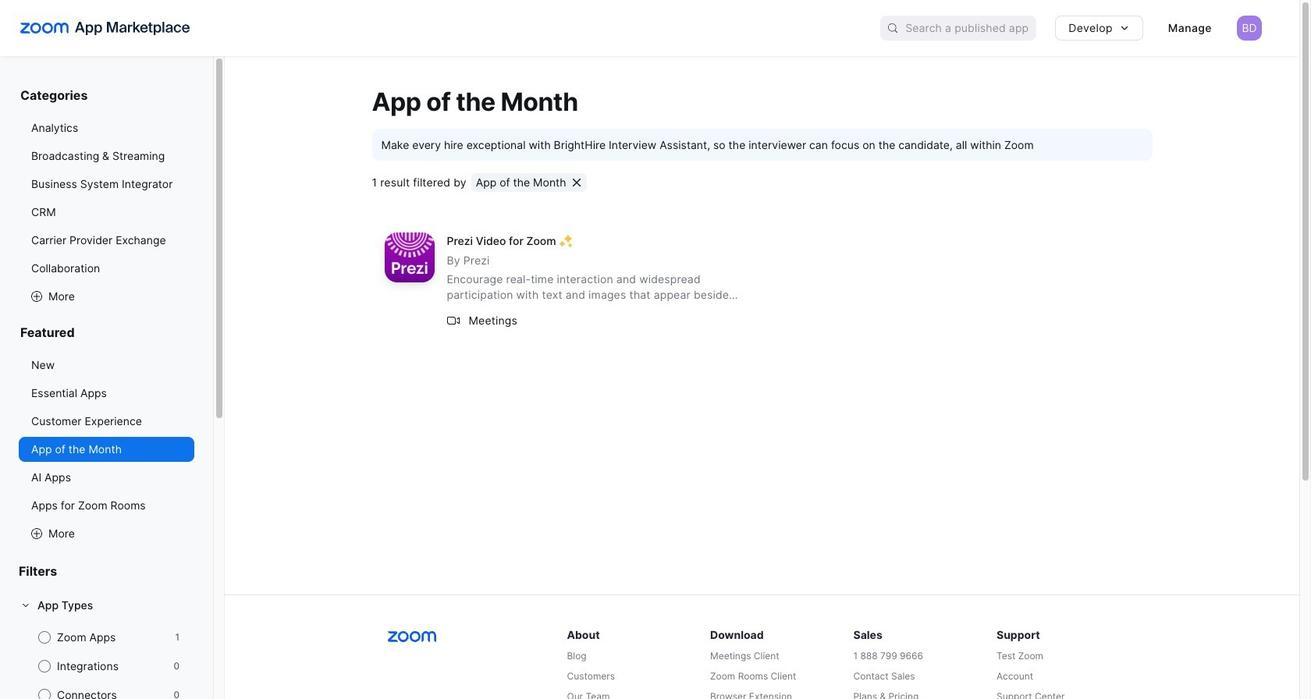 Task type: locate. For each thing, give the bounding box(es) containing it.
search a published app element
[[881, 16, 1037, 41]]

Search text field
[[906, 17, 1037, 39]]

banner
[[0, 0, 1300, 56]]

current user is barb dwyer element
[[1237, 16, 1262, 41]]



